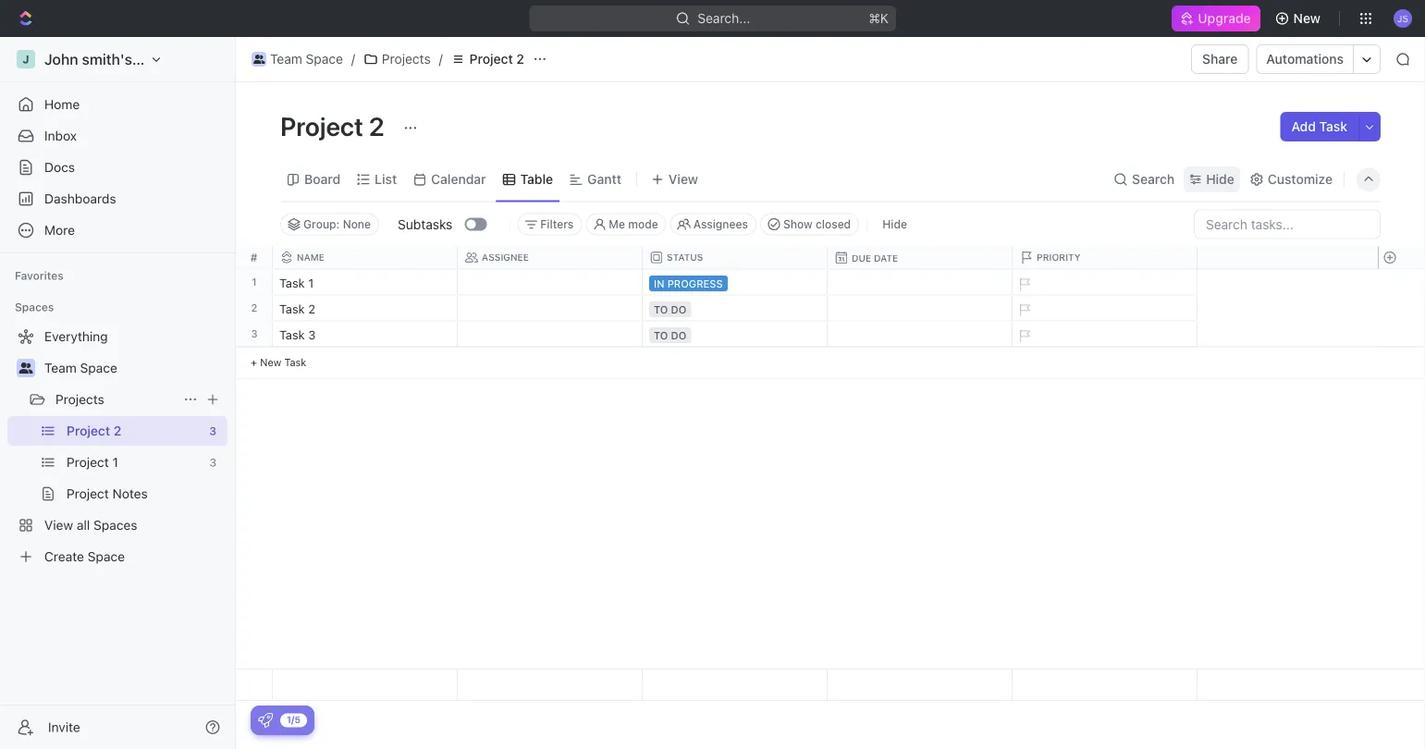 Task type: describe. For each thing, give the bounding box(es) containing it.
task for task 2
[[279, 302, 305, 315]]

create
[[44, 549, 84, 564]]

me
[[609, 218, 625, 231]]

none
[[343, 218, 371, 231]]

automations button
[[1258, 45, 1354, 73]]

group: none
[[303, 218, 371, 231]]

search
[[1132, 172, 1175, 187]]

set priority image
[[1010, 297, 1038, 324]]

customize button
[[1244, 167, 1339, 192]]

task 3
[[279, 328, 316, 341]]

everything
[[44, 329, 108, 344]]

name column header
[[273, 247, 462, 269]]

1/5
[[287, 715, 301, 725]]

assignees
[[694, 218, 748, 231]]

1 horizontal spatial team space
[[270, 51, 343, 67]]

1 for task 1
[[308, 276, 314, 290]]

more button
[[7, 216, 228, 245]]

to for task 3
[[654, 329, 668, 341]]

share button
[[1192, 44, 1249, 74]]

home
[[44, 97, 80, 112]]

1 vertical spatial spaces
[[93, 518, 137, 533]]

row containing name
[[273, 247, 1202, 269]]

name
[[297, 252, 325, 263]]

2 / from the left
[[439, 51, 443, 67]]

set priority element for task 1
[[1010, 271, 1038, 298]]

task 2
[[279, 302, 315, 315]]

date
[[874, 253, 899, 263]]

search...
[[698, 11, 750, 26]]

add task
[[1292, 119, 1348, 134]]

subtasks button
[[390, 210, 465, 239]]

filters button
[[517, 213, 582, 235]]

smith's
[[82, 50, 132, 68]]

assignee button
[[458, 251, 643, 264]]

status
[[667, 252, 704, 263]]

set priority element for task 3
[[1010, 322, 1038, 350]]

view for view all spaces
[[44, 518, 73, 533]]

docs link
[[7, 153, 228, 182]]

gantt link
[[584, 167, 622, 192]]

2 inside sidebar navigation
[[114, 423, 121, 439]]

to for task 2
[[654, 303, 668, 315]]

row group containing task 1
[[273, 270, 1198, 380]]

team inside sidebar navigation
[[44, 360, 77, 376]]

due date
[[852, 253, 899, 263]]

upgrade
[[1198, 11, 1251, 26]]

board link
[[301, 167, 341, 192]]

dashboards link
[[7, 184, 228, 214]]

js
[[1398, 13, 1409, 23]]

view all spaces
[[44, 518, 137, 533]]

priority
[[1037, 252, 1081, 263]]

sidebar navigation
[[0, 37, 240, 749]]

table link
[[517, 167, 553, 192]]

project 2 inside sidebar navigation
[[67, 423, 121, 439]]

1 vertical spatial projects link
[[56, 385, 176, 414]]

task down the task 3
[[284, 357, 307, 369]]

to do for task 3
[[654, 329, 687, 341]]

show closed
[[784, 218, 851, 231]]

automations
[[1267, 51, 1344, 67]]

add task button
[[1281, 112, 1359, 142]]

1 2 3
[[251, 276, 258, 340]]

task for task 3
[[279, 328, 305, 341]]

all
[[77, 518, 90, 533]]

1 vertical spatial team space link
[[44, 353, 224, 383]]

row group containing 1 2 3
[[236, 270, 273, 380]]

project 1
[[67, 455, 118, 470]]

new task
[[260, 357, 307, 369]]

press space to select this row. row containing task 1
[[273, 270, 1198, 298]]

subtasks
[[398, 216, 453, 232]]

do for task 2
[[671, 303, 687, 315]]

grid containing task 1
[[236, 247, 1426, 701]]

status column header
[[643, 247, 832, 269]]

press space to select this row. row containing 3
[[236, 322, 273, 347]]

onboarding checklist button image
[[258, 713, 273, 728]]

everything link
[[7, 322, 224, 352]]

filters
[[541, 218, 574, 231]]

me mode button
[[586, 213, 667, 235]]

set priority element for task 2
[[1010, 297, 1038, 324]]

group:
[[303, 218, 340, 231]]

j
[[23, 53, 29, 66]]

closed
[[816, 218, 851, 231]]

progress
[[668, 278, 723, 290]]

to do for task 2
[[654, 303, 687, 315]]

name button
[[273, 251, 458, 264]]

inbox
[[44, 128, 77, 143]]

new for new
[[1294, 11, 1321, 26]]

0 vertical spatial project 2 link
[[447, 48, 529, 70]]

workspace
[[136, 50, 213, 68]]

hide button
[[1184, 167, 1241, 192]]

share
[[1203, 51, 1238, 67]]

new button
[[1268, 4, 1332, 33]]

assignee
[[482, 252, 529, 263]]

inbox link
[[7, 121, 228, 151]]

invite
[[48, 720, 80, 735]]

docs
[[44, 160, 75, 175]]

due date column header
[[828, 247, 1017, 269]]

⌘k
[[869, 11, 889, 26]]

calendar link
[[428, 167, 486, 192]]

user group image
[[253, 55, 265, 64]]

priority button
[[1013, 251, 1198, 264]]

team space inside sidebar navigation
[[44, 360, 117, 376]]

2 horizontal spatial project 2
[[470, 51, 525, 67]]

js button
[[1389, 4, 1418, 33]]

status button
[[643, 251, 828, 264]]

add
[[1292, 119, 1316, 134]]

list link
[[371, 167, 397, 192]]

user group image
[[19, 363, 33, 374]]

favorites button
[[7, 265, 71, 287]]



Task type: vqa. For each thing, say whether or not it's contained in the screenshot.


Task type: locate. For each thing, give the bounding box(es) containing it.
press space to select this row. row containing task 3
[[273, 322, 1198, 350]]

task down task 1 at the left
[[279, 302, 305, 315]]

0 vertical spatial team space link
[[247, 48, 348, 70]]

1 to do from the top
[[654, 303, 687, 315]]

to do cell for task 2
[[643, 296, 828, 321]]

/
[[351, 51, 355, 67], [439, 51, 443, 67]]

me mode
[[609, 218, 658, 231]]

0 vertical spatial view
[[669, 172, 698, 187]]

0 horizontal spatial team space link
[[44, 353, 224, 383]]

view inside button
[[669, 172, 698, 187]]

0 horizontal spatial new
[[260, 357, 282, 369]]

1 vertical spatial to do cell
[[643, 322, 828, 346]]

0 vertical spatial to
[[654, 303, 668, 315]]

1 up project notes
[[112, 455, 118, 470]]

0 horizontal spatial team
[[44, 360, 77, 376]]

1 vertical spatial space
[[80, 360, 117, 376]]

2 do from the top
[[671, 329, 687, 341]]

hide up date
[[883, 218, 908, 231]]

favorites
[[15, 269, 64, 282]]

project 1 link
[[67, 448, 202, 477]]

assignees button
[[670, 213, 757, 235]]

new inside button
[[1294, 11, 1321, 26]]

projects link
[[359, 48, 435, 70], [56, 385, 176, 414]]

priority column header
[[1013, 247, 1202, 269]]

0 horizontal spatial team space
[[44, 360, 117, 376]]

Search tasks... text field
[[1195, 210, 1380, 238]]

new
[[1294, 11, 1321, 26], [260, 357, 282, 369]]

2 horizontal spatial 1
[[308, 276, 314, 290]]

mode
[[628, 218, 658, 231]]

new for new task
[[260, 357, 282, 369]]

task down task 2
[[279, 328, 305, 341]]

0 vertical spatial projects
[[382, 51, 431, 67]]

press space to select this row. row containing 1
[[236, 270, 273, 296]]

table
[[521, 172, 553, 187]]

notes
[[112, 486, 148, 501]]

show
[[784, 218, 813, 231]]

projects inside sidebar navigation
[[56, 392, 104, 407]]

0 vertical spatial to do
[[654, 303, 687, 315]]

team space link
[[247, 48, 348, 70], [44, 353, 224, 383]]

project 2
[[470, 51, 525, 67], [280, 111, 390, 141], [67, 423, 121, 439]]

space
[[306, 51, 343, 67], [80, 360, 117, 376], [88, 549, 125, 564]]

1 set priority image from the top
[[1010, 271, 1038, 298]]

dashboards
[[44, 191, 116, 206]]

1 horizontal spatial /
[[439, 51, 443, 67]]

0 vertical spatial new
[[1294, 11, 1321, 26]]

task for task 1
[[279, 276, 305, 290]]

tree inside sidebar navigation
[[7, 322, 228, 572]]

1 vertical spatial projects
[[56, 392, 104, 407]]

set priority element
[[1010, 271, 1038, 298], [1010, 297, 1038, 324], [1010, 322, 1038, 350]]

view inside sidebar navigation
[[44, 518, 73, 533]]

view button
[[645, 167, 705, 192]]

0 vertical spatial spaces
[[15, 301, 54, 314]]

1 / from the left
[[351, 51, 355, 67]]

press space to select this row. row
[[236, 270, 273, 296], [273, 270, 1198, 298], [1379, 270, 1425, 296], [236, 296, 273, 322], [273, 296, 1198, 324], [1379, 296, 1425, 322], [236, 322, 273, 347], [273, 322, 1198, 350], [1379, 322, 1425, 347], [273, 670, 1198, 701], [1379, 670, 1425, 701]]

set priority image for 3
[[1010, 322, 1038, 350]]

2 to do from the top
[[654, 329, 687, 341]]

space down everything link
[[80, 360, 117, 376]]

2 to from the top
[[654, 329, 668, 341]]

3
[[308, 328, 316, 341], [251, 328, 258, 340], [209, 425, 216, 438], [210, 456, 216, 469]]

3 set priority element from the top
[[1010, 322, 1038, 350]]

due
[[852, 253, 872, 263]]

view for view
[[669, 172, 698, 187]]

2 inside press space to select this row. row
[[308, 302, 315, 315]]

2 set priority element from the top
[[1010, 297, 1038, 324]]

team space down everything
[[44, 360, 117, 376]]

set priority image
[[1010, 271, 1038, 298], [1010, 322, 1038, 350]]

1 vertical spatial to do
[[654, 329, 687, 341]]

1 horizontal spatial new
[[1294, 11, 1321, 26]]

search button
[[1108, 167, 1181, 192]]

1 vertical spatial team
[[44, 360, 77, 376]]

project 2 link
[[447, 48, 529, 70], [67, 416, 202, 446]]

to do
[[654, 303, 687, 315], [654, 329, 687, 341]]

hide right "search"
[[1207, 172, 1235, 187]]

1 do from the top
[[671, 303, 687, 315]]

to do cell for task 3
[[643, 322, 828, 346]]

1 horizontal spatial projects link
[[359, 48, 435, 70]]

1 horizontal spatial 1
[[252, 276, 257, 288]]

1 vertical spatial to
[[654, 329, 668, 341]]

set priority image for 1
[[1010, 271, 1038, 298]]

row
[[273, 247, 1202, 269]]

more
[[44, 223, 75, 238]]

1 down #
[[252, 276, 257, 288]]

hide button
[[875, 213, 915, 235]]

in progress cell
[[643, 270, 828, 295]]

task up task 2
[[279, 276, 305, 290]]

create space link
[[7, 542, 224, 572]]

do
[[671, 303, 687, 315], [671, 329, 687, 341]]

1 down name at the top
[[308, 276, 314, 290]]

1 row group from the left
[[236, 270, 273, 380]]

1 vertical spatial project 2 link
[[67, 416, 202, 446]]

customize
[[1268, 172, 1333, 187]]

0 horizontal spatial spaces
[[15, 301, 54, 314]]

project notes
[[67, 486, 148, 501]]

3 row group from the left
[[1379, 270, 1425, 380]]

0 horizontal spatial projects link
[[56, 385, 176, 414]]

0 horizontal spatial hide
[[883, 218, 908, 231]]

1 vertical spatial hide
[[883, 218, 908, 231]]

home link
[[7, 90, 228, 119]]

hide inside button
[[883, 218, 908, 231]]

1 horizontal spatial project 2
[[280, 111, 390, 141]]

1 inside the 1 2 3
[[252, 276, 257, 288]]

dropdown menu image
[[828, 670, 1012, 700]]

team
[[270, 51, 302, 67], [44, 360, 77, 376]]

team right user group image
[[270, 51, 302, 67]]

cell
[[458, 270, 643, 295], [828, 270, 1013, 295], [458, 296, 643, 321], [828, 296, 1013, 321], [458, 322, 643, 346], [828, 322, 1013, 346]]

spaces
[[15, 301, 54, 314], [93, 518, 137, 533]]

in progress
[[654, 278, 723, 290]]

assignee column header
[[458, 247, 647, 269]]

tree
[[7, 322, 228, 572]]

task inside add task button
[[1320, 119, 1348, 134]]

2 to do cell from the top
[[643, 322, 828, 346]]

to
[[654, 303, 668, 315], [654, 329, 668, 341]]

due date button
[[828, 252, 1013, 265]]

2 row group from the left
[[273, 270, 1198, 380]]

1 inside sidebar navigation
[[112, 455, 118, 470]]

new down the task 3
[[260, 357, 282, 369]]

space down view all spaces link
[[88, 549, 125, 564]]

team right user group icon
[[44, 360, 77, 376]]

1 horizontal spatial team space link
[[247, 48, 348, 70]]

john
[[44, 50, 78, 68]]

project notes link
[[67, 479, 224, 509]]

calendar
[[431, 172, 486, 187]]

row group
[[236, 270, 273, 380], [273, 270, 1198, 380], [1379, 270, 1425, 380]]

create space
[[44, 549, 125, 564]]

0 vertical spatial set priority image
[[1010, 271, 1038, 298]]

1 vertical spatial new
[[260, 357, 282, 369]]

0 horizontal spatial /
[[351, 51, 355, 67]]

0 horizontal spatial project 2 link
[[67, 416, 202, 446]]

1
[[308, 276, 314, 290], [252, 276, 257, 288], [112, 455, 118, 470]]

view button
[[645, 158, 705, 201]]

to do cell
[[643, 296, 828, 321], [643, 322, 828, 346]]

1 horizontal spatial projects
[[382, 51, 431, 67]]

0 vertical spatial to do cell
[[643, 296, 828, 321]]

1 vertical spatial project 2
[[280, 111, 390, 141]]

hide inside dropdown button
[[1207, 172, 1235, 187]]

1 vertical spatial set priority image
[[1010, 322, 1038, 350]]

press space to select this row. row containing task 2
[[273, 296, 1198, 324]]

1 horizontal spatial project 2 link
[[447, 48, 529, 70]]

2 set priority image from the top
[[1010, 322, 1038, 350]]

1 to from the top
[[654, 303, 668, 315]]

view left all
[[44, 518, 73, 533]]

0 vertical spatial team space
[[270, 51, 343, 67]]

onboarding checklist button element
[[258, 713, 273, 728]]

0 vertical spatial project 2
[[470, 51, 525, 67]]

view all spaces link
[[7, 511, 224, 540]]

task 1
[[279, 276, 314, 290]]

1 horizontal spatial team
[[270, 51, 302, 67]]

1 horizontal spatial spaces
[[93, 518, 137, 533]]

#
[[250, 251, 258, 264]]

0 vertical spatial space
[[306, 51, 343, 67]]

new up automations
[[1294, 11, 1321, 26]]

0 horizontal spatial 1
[[112, 455, 118, 470]]

spaces down favorites
[[15, 301, 54, 314]]

1 horizontal spatial view
[[669, 172, 698, 187]]

grid
[[236, 247, 1426, 701]]

upgrade link
[[1173, 6, 1261, 31]]

show closed button
[[760, 213, 860, 235]]

board
[[304, 172, 341, 187]]

2 vertical spatial space
[[88, 549, 125, 564]]

1 horizontal spatial hide
[[1207, 172, 1235, 187]]

1 to do cell from the top
[[643, 296, 828, 321]]

1 set priority element from the top
[[1010, 271, 1038, 298]]

do for task 3
[[671, 329, 687, 341]]

0 vertical spatial hide
[[1207, 172, 1235, 187]]

task right add in the top right of the page
[[1320, 119, 1348, 134]]

space right user group image
[[306, 51, 343, 67]]

2 vertical spatial project 2
[[67, 423, 121, 439]]

list
[[375, 172, 397, 187]]

1 vertical spatial view
[[44, 518, 73, 533]]

john smith's workspace, , element
[[17, 50, 35, 68]]

in
[[654, 278, 665, 290]]

gantt
[[588, 172, 622, 187]]

projects
[[382, 51, 431, 67], [56, 392, 104, 407]]

0 vertical spatial team
[[270, 51, 302, 67]]

1 vertical spatial do
[[671, 329, 687, 341]]

new inside grid
[[260, 357, 282, 369]]

2 inside the 1 2 3
[[251, 302, 258, 314]]

1 for project 1
[[112, 455, 118, 470]]

john smith's workspace
[[44, 50, 213, 68]]

0 horizontal spatial projects
[[56, 392, 104, 407]]

view
[[669, 172, 698, 187], [44, 518, 73, 533]]

view up assignees button
[[669, 172, 698, 187]]

0 horizontal spatial project 2
[[67, 423, 121, 439]]

0 horizontal spatial view
[[44, 518, 73, 533]]

1 vertical spatial team space
[[44, 360, 117, 376]]

press space to select this row. row containing 2
[[236, 296, 273, 322]]

2
[[517, 51, 525, 67], [369, 111, 385, 141], [308, 302, 315, 315], [251, 302, 258, 314], [114, 423, 121, 439]]

0 vertical spatial do
[[671, 303, 687, 315]]

tree containing everything
[[7, 322, 228, 572]]

team space right user group image
[[270, 51, 343, 67]]

0 vertical spatial projects link
[[359, 48, 435, 70]]

spaces up create space link
[[93, 518, 137, 533]]

hide
[[1207, 172, 1235, 187], [883, 218, 908, 231]]



